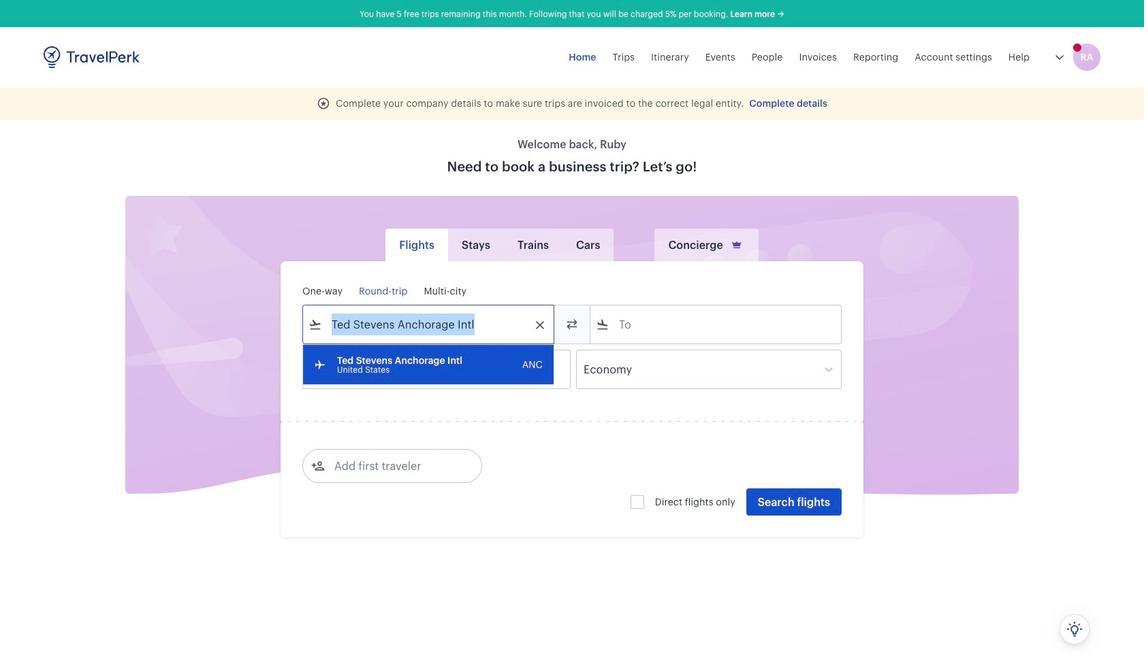 Task type: locate. For each thing, give the bounding box(es) containing it.
To search field
[[610, 314, 823, 336]]

From search field
[[322, 314, 536, 336]]



Task type: describe. For each thing, give the bounding box(es) containing it.
Depart text field
[[322, 351, 393, 389]]

Return text field
[[403, 351, 474, 389]]

Add first traveler search field
[[325, 456, 467, 477]]



